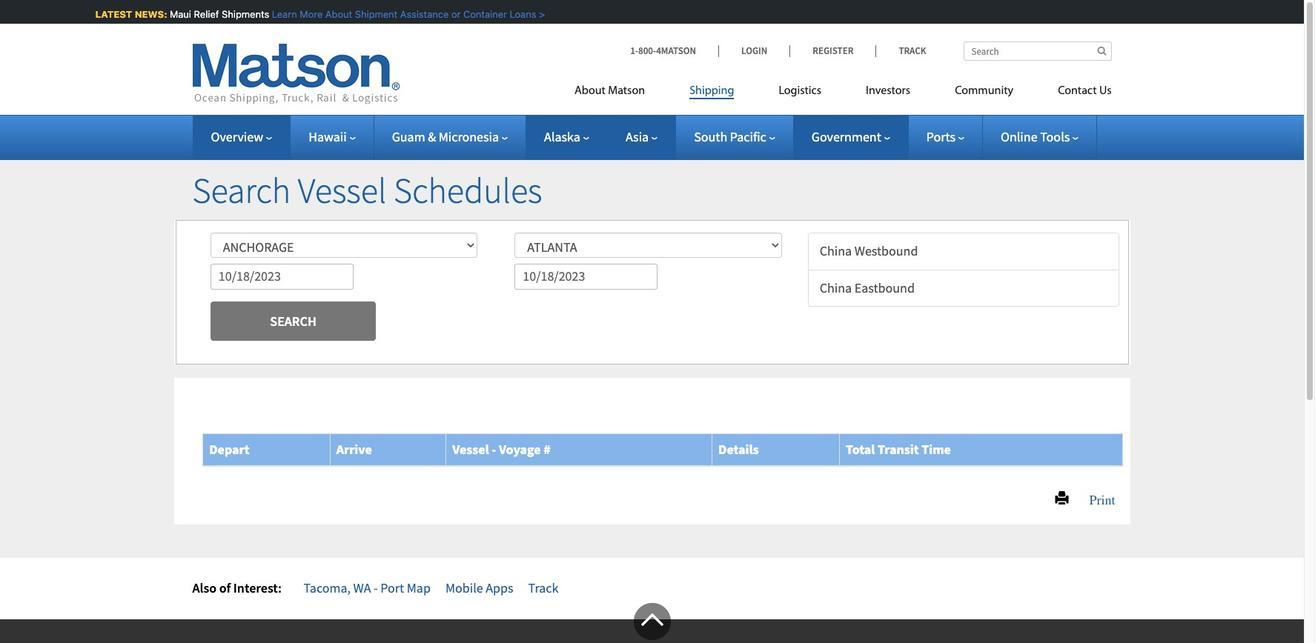 Task type: describe. For each thing, give the bounding box(es) containing it.
china eastbound link
[[808, 270, 1119, 307]]

eastbound
[[855, 279, 915, 296]]

about inside top menu navigation
[[575, 85, 605, 97]]

search button
[[210, 301, 376, 341]]

search for search vessel schedules
[[192, 168, 291, 213]]

china westbound link
[[808, 233, 1119, 270]]

1-800-4matson
[[630, 44, 696, 57]]

login link
[[718, 44, 790, 57]]

map
[[407, 580, 431, 597]]

westbound
[[855, 242, 918, 259]]

us
[[1099, 85, 1112, 97]]

government link
[[812, 128, 890, 145]]

arrive
[[336, 441, 372, 458]]

latest news: maui relief shipments learn more about shipment assistance or container loans >
[[93, 8, 543, 20]]

learn more about shipment assistance or container loans > link
[[270, 8, 543, 20]]

End date text field
[[515, 264, 658, 290]]

tacoma,
[[304, 580, 351, 597]]

asia link
[[626, 128, 658, 145]]

0 horizontal spatial vessel
[[298, 168, 386, 213]]

print
[[1076, 490, 1115, 506]]

matson
[[608, 85, 645, 97]]

logistics link
[[756, 78, 844, 108]]

port
[[380, 580, 404, 597]]

backtop image
[[633, 604, 670, 641]]

tools
[[1040, 128, 1070, 145]]

0 vertical spatial track
[[899, 44, 926, 57]]

community link
[[933, 78, 1036, 108]]

0 vertical spatial about
[[323, 8, 350, 20]]

also of interest:
[[192, 580, 282, 597]]

contact us
[[1058, 85, 1112, 97]]

apps
[[486, 580, 513, 597]]

pacific
[[730, 128, 766, 145]]

maui
[[168, 8, 189, 20]]

hawaii
[[309, 128, 347, 145]]

alaska
[[544, 128, 580, 145]]

interest:
[[233, 580, 282, 597]]

0 horizontal spatial track link
[[528, 580, 558, 597]]

news:
[[133, 8, 165, 20]]

depart
[[209, 441, 250, 458]]

shipments
[[220, 8, 267, 20]]

online tools link
[[1001, 128, 1079, 145]]

mobile
[[445, 580, 483, 597]]

south
[[694, 128, 727, 145]]

mobile apps
[[445, 580, 513, 597]]

>
[[537, 8, 543, 20]]

tacoma, wa - port map link
[[304, 580, 431, 597]]

tacoma, wa - port map
[[304, 580, 431, 597]]

login
[[741, 44, 767, 57]]

investors
[[866, 85, 910, 97]]

shipping
[[689, 85, 734, 97]]

learn
[[270, 8, 295, 20]]

register link
[[790, 44, 876, 57]]

Search search field
[[963, 42, 1112, 61]]

online tools
[[1001, 128, 1070, 145]]

community
[[955, 85, 1013, 97]]

micronesia
[[439, 128, 499, 145]]

1-800-4matson link
[[630, 44, 718, 57]]

guam
[[392, 128, 425, 145]]

search for search
[[270, 313, 316, 330]]

online
[[1001, 128, 1037, 145]]

schedules
[[394, 168, 542, 213]]

government
[[812, 128, 881, 145]]



Task type: locate. For each thing, give the bounding box(es) containing it.
overview link
[[211, 128, 272, 145]]

0 vertical spatial china
[[820, 242, 852, 259]]

details
[[718, 441, 759, 458]]

wa
[[353, 580, 371, 597]]

&
[[428, 128, 436, 145]]

Start date text field
[[210, 264, 353, 290]]

about right more
[[323, 8, 350, 20]]

1 horizontal spatial track
[[899, 44, 926, 57]]

china for china westbound
[[820, 242, 852, 259]]

contact us link
[[1036, 78, 1112, 108]]

0 horizontal spatial -
[[374, 580, 378, 597]]

investors link
[[844, 78, 933, 108]]

assistance
[[398, 8, 447, 20]]

search image
[[1097, 46, 1106, 56]]

hawaii link
[[309, 128, 356, 145]]

search vessel schedules
[[192, 168, 542, 213]]

ports
[[926, 128, 955, 145]]

blue matson logo with ocean, shipping, truck, rail and logistics written beneath it. image
[[192, 44, 400, 105]]

about matson link
[[575, 78, 667, 108]]

0 vertical spatial -
[[492, 441, 496, 458]]

search down overview link
[[192, 168, 291, 213]]

china up china eastbound
[[820, 242, 852, 259]]

1 vertical spatial track
[[528, 580, 558, 597]]

0 horizontal spatial about
[[323, 8, 350, 20]]

- right wa
[[374, 580, 378, 597]]

track link
[[876, 44, 926, 57], [528, 580, 558, 597]]

logistics
[[779, 85, 821, 97]]

asia
[[626, 128, 649, 145]]

vessel
[[298, 168, 386, 213], [452, 441, 489, 458]]

total
[[846, 441, 875, 458]]

china westbound
[[820, 242, 918, 259]]

ports link
[[926, 128, 964, 145]]

china
[[820, 242, 852, 259], [820, 279, 852, 296]]

1 vertical spatial track link
[[528, 580, 558, 597]]

-
[[492, 441, 496, 458], [374, 580, 378, 597]]

china for china eastbound
[[820, 279, 852, 296]]

or
[[449, 8, 459, 20]]

track right 'apps'
[[528, 580, 558, 597]]

search down the start date 'text field'
[[270, 313, 316, 330]]

1 horizontal spatial track link
[[876, 44, 926, 57]]

loans
[[508, 8, 534, 20]]

overview
[[211, 128, 263, 145]]

1 horizontal spatial about
[[575, 85, 605, 97]]

china eastbound
[[820, 279, 915, 296]]

footer
[[0, 604, 1304, 643]]

time
[[922, 441, 951, 458]]

south pacific
[[694, 128, 766, 145]]

also
[[192, 580, 216, 597]]

more
[[298, 8, 321, 20]]

search inside "button"
[[270, 313, 316, 330]]

0 vertical spatial search
[[192, 168, 291, 213]]

register
[[813, 44, 853, 57]]

china left eastbound
[[820, 279, 852, 296]]

about left the matson
[[575, 85, 605, 97]]

search
[[192, 168, 291, 213], [270, 313, 316, 330]]

0 horizontal spatial track
[[528, 580, 558, 597]]

1 horizontal spatial -
[[492, 441, 496, 458]]

voyage
[[499, 441, 541, 458]]

about matson
[[575, 85, 645, 97]]

of
[[219, 580, 231, 597]]

vessel left "voyage"
[[452, 441, 489, 458]]

transit
[[878, 441, 919, 458]]

#
[[543, 441, 551, 458]]

4matson
[[656, 44, 696, 57]]

1 vertical spatial about
[[575, 85, 605, 97]]

shipment
[[353, 8, 396, 20]]

contact
[[1058, 85, 1097, 97]]

0 vertical spatial vessel
[[298, 168, 386, 213]]

china inside 'link'
[[820, 279, 852, 296]]

guam & micronesia
[[392, 128, 499, 145]]

1 vertical spatial search
[[270, 313, 316, 330]]

alaska link
[[544, 128, 589, 145]]

None search field
[[963, 42, 1112, 61]]

shipping link
[[667, 78, 756, 108]]

about
[[323, 8, 350, 20], [575, 85, 605, 97]]

track link up investors
[[876, 44, 926, 57]]

track up investors
[[899, 44, 926, 57]]

2 china from the top
[[820, 279, 852, 296]]

track
[[899, 44, 926, 57], [528, 580, 558, 597]]

guam & micronesia link
[[392, 128, 508, 145]]

800-
[[638, 44, 656, 57]]

latest
[[93, 8, 130, 20]]

south pacific link
[[694, 128, 775, 145]]

1 vertical spatial -
[[374, 580, 378, 597]]

1 china from the top
[[820, 242, 852, 259]]

total transit time
[[846, 441, 951, 458]]

track link right 'apps'
[[528, 580, 558, 597]]

print link
[[1069, 483, 1123, 513]]

0 vertical spatial track link
[[876, 44, 926, 57]]

1 vertical spatial vessel
[[452, 441, 489, 458]]

vessel - voyage #
[[452, 441, 551, 458]]

- left "voyage"
[[492, 441, 496, 458]]

1 vertical spatial china
[[820, 279, 852, 296]]

1 horizontal spatial vessel
[[452, 441, 489, 458]]

container
[[461, 8, 505, 20]]

top menu navigation
[[575, 78, 1112, 108]]

mobile apps link
[[445, 580, 513, 597]]

relief
[[192, 8, 217, 20]]

1-
[[630, 44, 638, 57]]

vessel down hawaii link
[[298, 168, 386, 213]]



Task type: vqa. For each thing, say whether or not it's contained in the screenshot.
THE OVERVIEW "link"
yes



